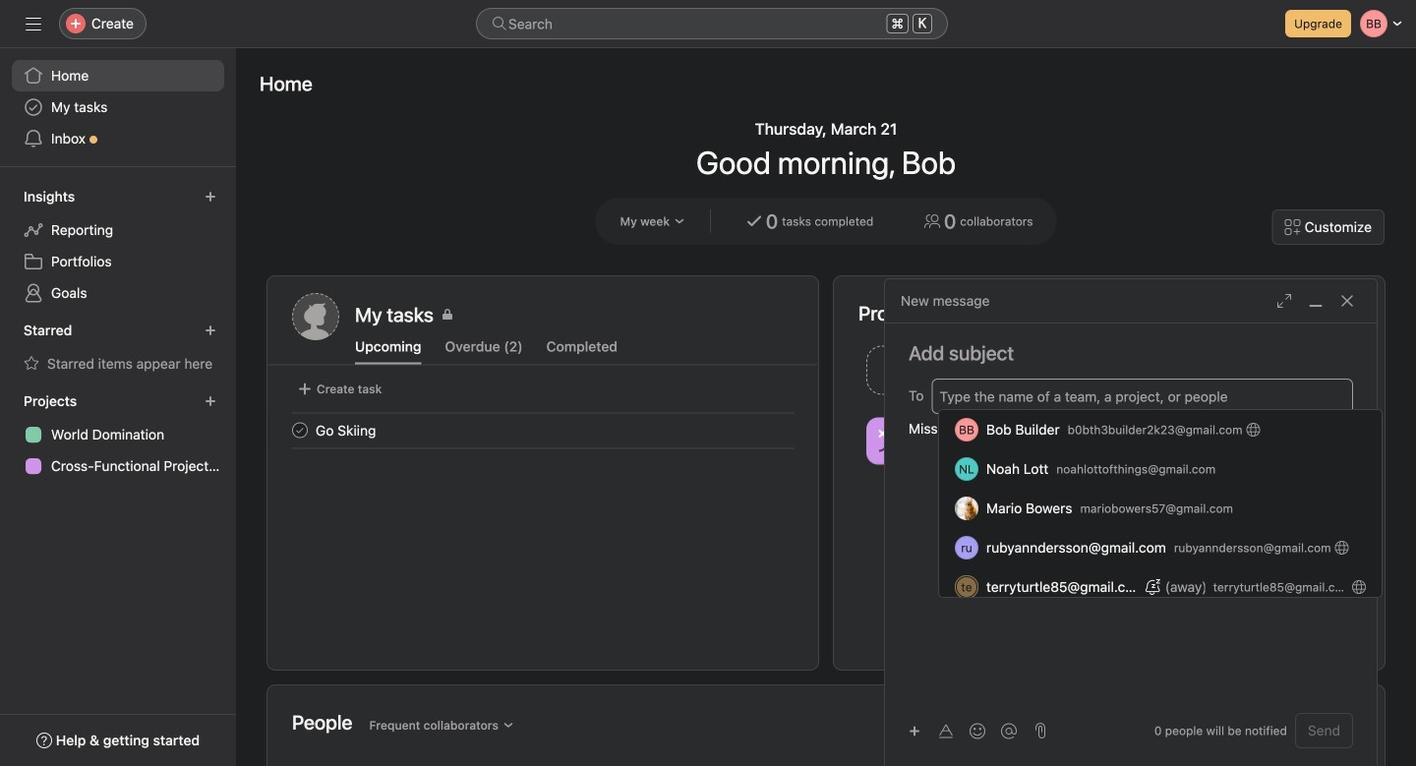 Task type: vqa. For each thing, say whether or not it's contained in the screenshot.
Search tasks, projects, and more text box
yes



Task type: locate. For each thing, give the bounding box(es) containing it.
new insights image
[[205, 191, 216, 203]]

line_and_symbols image
[[878, 429, 902, 453]]

list box
[[939, 410, 1382, 597]]

0 horizontal spatial list item
[[269, 413, 818, 448]]

Search tasks, projects, and more text field
[[476, 8, 948, 39]]

dialog
[[885, 279, 1377, 766]]

list item
[[859, 340, 1110, 400], [269, 413, 818, 448]]

None field
[[476, 8, 948, 39]]

Type the name of a team, a project, or people text field
[[940, 385, 1343, 408]]

close image
[[1340, 293, 1355, 309]]

1 horizontal spatial list item
[[859, 340, 1110, 400]]

toolbar
[[901, 717, 1027, 745]]

1 vertical spatial list item
[[269, 413, 818, 448]]



Task type: describe. For each thing, give the bounding box(es) containing it.
rocket image
[[1130, 359, 1153, 382]]

global element
[[0, 48, 236, 166]]

add items to starred image
[[205, 325, 216, 336]]

expand popout to full screen image
[[1277, 293, 1292, 309]]

starred element
[[0, 313, 236, 384]]

new project or portfolio image
[[205, 395, 216, 407]]

add profile photo image
[[292, 293, 339, 340]]

projects element
[[0, 384, 236, 486]]

Add subject text field
[[885, 339, 1377, 367]]

minimize image
[[1308, 293, 1324, 309]]

Mark complete checkbox
[[288, 419, 312, 442]]

0 vertical spatial list item
[[859, 340, 1110, 400]]

hide sidebar image
[[26, 16, 41, 31]]

at mention image
[[1001, 723, 1017, 739]]

insights element
[[0, 179, 236, 313]]

mark complete image
[[288, 419, 312, 442]]

insert an object image
[[909, 725, 921, 737]]



